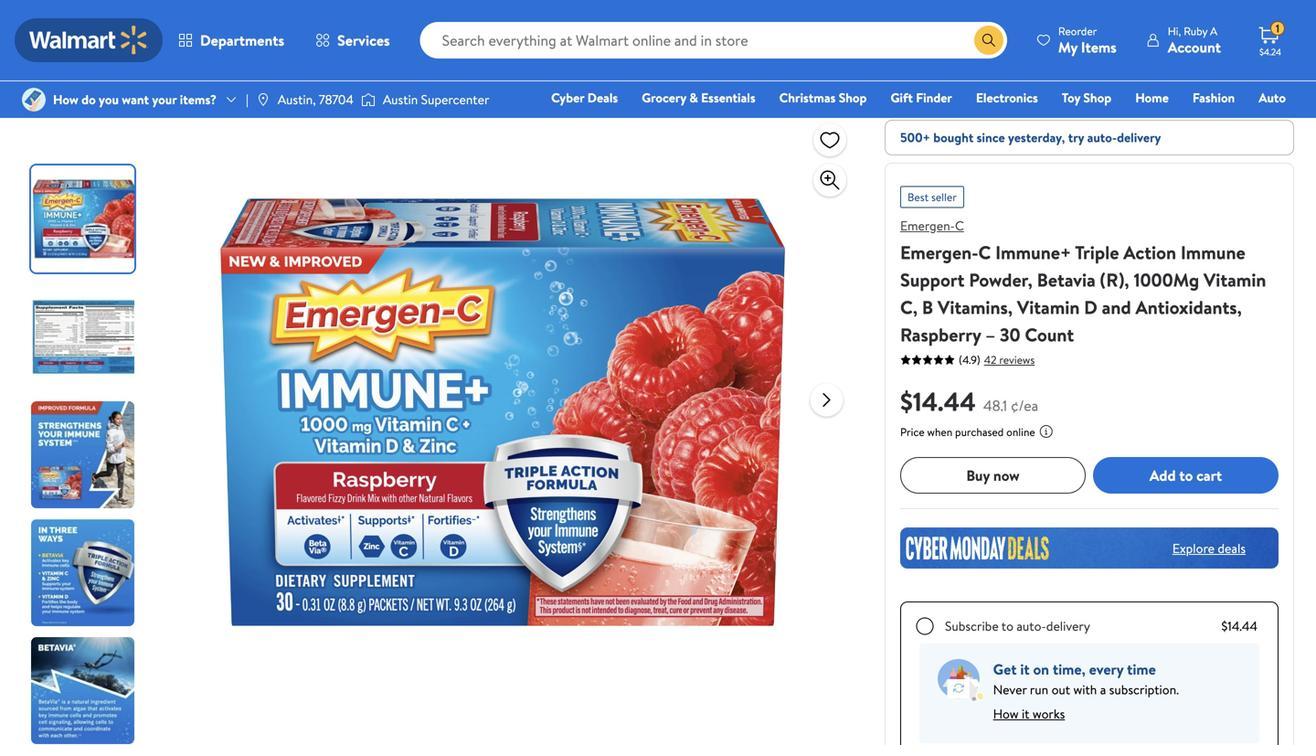 Task type: locate. For each thing, give the bounding box(es) containing it.
add
[[1150, 465, 1176, 485]]

1 emergen- from the top
[[901, 217, 955, 235]]

 image for austin supercenter
[[361, 91, 376, 109]]

one debit link
[[1138, 113, 1216, 133]]

¢/ea
[[1011, 395, 1039, 416]]

78704
[[319, 90, 354, 108]]

want
[[122, 90, 149, 108]]

emergen-c immune+ triple action immune support powder, betavia (r), 1000mg vitamin c, b vitamins, vitamin d and antioxidants, raspberry – 30 count - image 1 of 9 image
[[31, 165, 138, 272]]

None radio
[[916, 617, 934, 635]]

health
[[22, 10, 59, 28]]

hi, ruby a account
[[1168, 23, 1221, 57]]

auto link
[[1251, 88, 1295, 107]]

1 horizontal spatial and
[[1102, 294, 1132, 320]]

delivery down home link in the right of the page
[[1117, 128, 1162, 146]]

$14.44 up when
[[901, 384, 976, 419]]

electronics
[[976, 89, 1038, 107]]

emergen-c immune+ triple action immune support powder, betavia (r), 1000mg vitamin c, b vitamins, vitamin d and antioxidants, raspberry – 30 count - image 2 of 9 image
[[31, 283, 138, 390]]

0 vertical spatial delivery
[[1117, 128, 1162, 146]]

42
[[984, 352, 997, 368]]

emergen-c immune+ triple action immune support powder, betavia (r), 1000mg vitamin c, b vitamins, vitamin d and antioxidants, raspberry – 30 count - image 5 of 9 image
[[31, 637, 138, 744]]

and right health
[[62, 10, 82, 28]]

vitamin up count
[[1017, 294, 1080, 320]]

gift
[[891, 89, 913, 107]]

b
[[922, 294, 934, 320]]

0 vertical spatial how
[[53, 90, 78, 108]]

walmart image
[[29, 26, 148, 55]]

essentials
[[701, 89, 756, 107]]

c,
[[901, 294, 918, 320]]

0 horizontal spatial to
[[1002, 617, 1014, 635]]

registry link
[[1068, 113, 1131, 133]]

purchased
[[955, 424, 1004, 440]]

immune
[[155, 10, 200, 28], [1181, 240, 1246, 265]]

gift finder link
[[883, 88, 961, 107]]

0 vertical spatial emergen-
[[901, 217, 955, 235]]

how inside the get it on time, every time never run out with a subscription. how it works
[[994, 705, 1019, 723]]

immune up 1000mg at the top of page
[[1181, 240, 1246, 265]]

auto registry
[[1076, 89, 1286, 132]]

1 horizontal spatial immune
[[1181, 240, 1246, 265]]

zoom image modal image
[[819, 169, 841, 191]]

walmart+ link
[[1224, 113, 1295, 133]]

emergen-c link
[[901, 217, 964, 235]]

it left works on the bottom
[[1022, 705, 1030, 723]]

1 horizontal spatial how
[[994, 705, 1019, 723]]

2 shop from the left
[[1084, 89, 1112, 107]]

subscription.
[[1110, 681, 1179, 698]]

emergen- down the emergen-c link
[[901, 240, 979, 265]]

how down never
[[994, 705, 1019, 723]]

500+
[[901, 128, 931, 146]]

48.1
[[984, 395, 1008, 416]]

ruby
[[1184, 23, 1208, 39]]

1 vertical spatial emergen-
[[901, 240, 979, 265]]

cart
[[1197, 465, 1222, 485]]

grocery
[[642, 89, 687, 107]]

vitamin up antioxidants,
[[1204, 267, 1267, 293]]

emergen- down "best seller"
[[901, 217, 955, 235]]

c up powder, on the right top of page
[[979, 240, 991, 265]]

c down seller
[[955, 217, 964, 235]]

shop up registry link
[[1084, 89, 1112, 107]]

1 vertical spatial delivery
[[1047, 617, 1091, 635]]

add to favorites list, emergen-c immune+ triple action immune support powder, betavia (r), 1000mg vitamin c, b vitamins, vitamin d and antioxidants, raspberry – 30 count image
[[819, 128, 841, 151]]

buy now button
[[901, 457, 1086, 494]]

0 horizontal spatial shop
[[839, 89, 867, 107]]

fashion
[[1193, 89, 1235, 107]]

0 vertical spatial immune
[[155, 10, 200, 28]]

subscribe
[[945, 617, 999, 635]]

support up departments at the top
[[203, 10, 247, 28]]

get
[[994, 659, 1017, 679]]

emergen-c emergen-c immune+ triple action immune support powder, betavia (r), 1000mg vitamin c, b vitamins, vitamin d and antioxidants, raspberry – 30 count
[[901, 217, 1267, 347]]

shop inside "christmas shop" link
[[839, 89, 867, 107]]

 image
[[22, 88, 46, 112]]

 image right 78704
[[361, 91, 376, 109]]

support up b
[[901, 267, 965, 293]]

account
[[1168, 37, 1221, 57]]

services button
[[300, 18, 406, 62]]

0 vertical spatial $14.44
[[901, 384, 976, 419]]

1 vertical spatial to
[[1002, 617, 1014, 635]]

delivery up time,
[[1047, 617, 1091, 635]]

0 horizontal spatial $14.44
[[901, 384, 976, 419]]

christmas shop
[[780, 89, 867, 107]]

austin supercenter
[[383, 90, 489, 108]]

1 horizontal spatial $14.44
[[1222, 617, 1258, 635]]

online
[[1007, 424, 1036, 440]]

to left cart
[[1180, 465, 1193, 485]]

0 horizontal spatial auto-
[[1017, 617, 1047, 635]]

0 horizontal spatial  image
[[256, 92, 270, 107]]

$14.44 down deals
[[1222, 617, 1258, 635]]

1 vertical spatial $14.44
[[1222, 617, 1258, 635]]

0 vertical spatial to
[[1180, 465, 1193, 485]]

cyber deals link
[[543, 88, 626, 107]]

1 shop from the left
[[839, 89, 867, 107]]

1 horizontal spatial support
[[901, 267, 965, 293]]

do
[[82, 90, 96, 108]]

0 horizontal spatial how
[[53, 90, 78, 108]]

1 vertical spatial auto-
[[1017, 617, 1047, 635]]

reorder
[[1059, 23, 1097, 39]]

1 horizontal spatial vitamin
[[1204, 267, 1267, 293]]

on
[[1034, 659, 1050, 679]]

delivery
[[1117, 128, 1162, 146], [1047, 617, 1091, 635]]

42 reviews link
[[981, 352, 1035, 368]]

1 horizontal spatial shop
[[1084, 89, 1112, 107]]

support inside emergen-c emergen-c immune+ triple action immune support powder, betavia (r), 1000mg vitamin c, b vitamins, vitamin d and antioxidants, raspberry – 30 count
[[901, 267, 965, 293]]

 image right the | in the top left of the page
[[256, 92, 270, 107]]

0 horizontal spatial and
[[62, 10, 82, 28]]

toy
[[1062, 89, 1081, 107]]

finder
[[916, 89, 953, 107]]

0 horizontal spatial c
[[955, 217, 964, 235]]

electronics link
[[968, 88, 1047, 107]]

with
[[1074, 681, 1097, 698]]

1 vertical spatial vitamin
[[1017, 294, 1080, 320]]

support
[[203, 10, 247, 28], [901, 267, 965, 293]]

legal information image
[[1039, 424, 1054, 439]]

departments button
[[163, 18, 300, 62]]

how it works button
[[994, 699, 1065, 729]]

0 vertical spatial and
[[62, 10, 82, 28]]

1 horizontal spatial to
[[1180, 465, 1193, 485]]

price when purchased online
[[901, 424, 1036, 440]]

1 vertical spatial immune
[[1181, 240, 1246, 265]]

home
[[1136, 89, 1169, 107]]

immune right /
[[155, 10, 200, 28]]

how left do at the left top of the page
[[53, 90, 78, 108]]

and right d
[[1102, 294, 1132, 320]]

and inside emergen-c emergen-c immune+ triple action immune support powder, betavia (r), 1000mg vitamin c, b vitamins, vitamin d and antioxidants, raspberry – 30 count
[[1102, 294, 1132, 320]]

how
[[53, 90, 78, 108], [994, 705, 1019, 723]]

1 horizontal spatial auto-
[[1088, 128, 1117, 146]]

never
[[994, 681, 1027, 698]]

 image for austin, 78704
[[256, 92, 270, 107]]

0 vertical spatial auto-
[[1088, 128, 1117, 146]]

auto- up on
[[1017, 617, 1047, 635]]

works
[[1033, 705, 1065, 723]]

toy shop
[[1062, 89, 1112, 107]]

auto- right the 'try'
[[1088, 128, 1117, 146]]

0 vertical spatial support
[[203, 10, 247, 28]]

1 horizontal spatial delivery
[[1117, 128, 1162, 146]]

it left on
[[1021, 659, 1030, 679]]

shop for toy shop
[[1084, 89, 1112, 107]]

(4.9)
[[959, 352, 981, 368]]

/
[[143, 10, 148, 28]]

and
[[62, 10, 82, 28], [1102, 294, 1132, 320]]

shop inside toy shop link
[[1084, 89, 1112, 107]]

seller
[[932, 189, 957, 205]]

antioxidants,
[[1136, 294, 1242, 320]]

debit
[[1177, 114, 1208, 132]]

action
[[1124, 240, 1177, 265]]

1 vertical spatial c
[[979, 240, 991, 265]]

 image
[[361, 91, 376, 109], [256, 92, 270, 107]]

explore deals
[[1173, 539, 1246, 557]]

to for subscribe
[[1002, 617, 1014, 635]]

c
[[955, 217, 964, 235], [979, 240, 991, 265]]

1 vertical spatial and
[[1102, 294, 1132, 320]]

emergen-
[[901, 217, 955, 235], [901, 240, 979, 265]]

1 vertical spatial support
[[901, 267, 965, 293]]

1 horizontal spatial  image
[[361, 91, 376, 109]]

shop right christmas
[[839, 89, 867, 107]]

when
[[928, 424, 953, 440]]

grocery & essentials
[[642, 89, 756, 107]]

to inside button
[[1180, 465, 1193, 485]]

vitamin
[[1204, 267, 1267, 293], [1017, 294, 1080, 320]]

1000mg
[[1134, 267, 1200, 293]]

to right subscribe
[[1002, 617, 1014, 635]]

1 vertical spatial how
[[994, 705, 1019, 723]]

to
[[1180, 465, 1193, 485], [1002, 617, 1014, 635]]

gift finder
[[891, 89, 953, 107]]

1 horizontal spatial c
[[979, 240, 991, 265]]

shop for christmas shop
[[839, 89, 867, 107]]



Task type: describe. For each thing, give the bounding box(es) containing it.
500+ bought since yesterday, try auto-delivery
[[901, 128, 1162, 146]]

0 vertical spatial it
[[1021, 659, 1030, 679]]

0 horizontal spatial vitamin
[[1017, 294, 1080, 320]]

–
[[986, 322, 996, 347]]

emergen-c immune+ triple action immune support powder, betavia (r), 1000mg vitamin c, b vitamins, vitamin d and antioxidants, raspberry – 30 count image
[[211, 120, 796, 705]]

(4.9) 42 reviews
[[959, 352, 1035, 368]]

|
[[246, 90, 249, 108]]

0 horizontal spatial support
[[203, 10, 247, 28]]

grocery & essentials link
[[634, 88, 764, 107]]

health and medicine link
[[22, 10, 136, 28]]

auto
[[1259, 89, 1286, 107]]

hi,
[[1168, 23, 1182, 39]]

30
[[1000, 322, 1021, 347]]

immune+
[[996, 240, 1072, 265]]

to for add
[[1180, 465, 1193, 485]]

items
[[1081, 37, 1117, 57]]

reorder my items
[[1059, 23, 1117, 57]]

run
[[1030, 681, 1049, 698]]

bought
[[934, 128, 974, 146]]

0 vertical spatial c
[[955, 217, 964, 235]]

deals
[[588, 89, 618, 107]]

search icon image
[[982, 33, 996, 48]]

one debit
[[1146, 114, 1208, 132]]

vitamins,
[[938, 294, 1013, 320]]

1
[[1276, 21, 1280, 36]]

betavia
[[1037, 267, 1096, 293]]

every
[[1089, 659, 1124, 679]]

best
[[908, 189, 929, 205]]

since
[[977, 128, 1005, 146]]

2 emergen- from the top
[[901, 240, 979, 265]]

a
[[1211, 23, 1218, 39]]

yesterday,
[[1008, 128, 1065, 146]]

0 vertical spatial vitamin
[[1204, 267, 1267, 293]]

health and medicine / immune support
[[22, 10, 247, 28]]

a
[[1100, 681, 1107, 698]]

count
[[1025, 322, 1074, 347]]

toy shop link
[[1054, 88, 1120, 107]]

explore
[[1173, 539, 1215, 557]]

emergen-c immune+ triple action immune support powder, betavia (r), 1000mg vitamin c, b vitamins, vitamin d and antioxidants, raspberry – 30 count - image 4 of 9 image
[[31, 519, 138, 626]]

services
[[337, 30, 390, 50]]

explore deals link
[[1166, 532, 1253, 564]]

your
[[152, 90, 177, 108]]

how do you want your items?
[[53, 90, 217, 108]]

christmas
[[780, 89, 836, 107]]

supercenter
[[421, 90, 489, 108]]

$14.44 for $14.44 48.1 ¢/ea
[[901, 384, 976, 419]]

$14.44 48.1 ¢/ea
[[901, 384, 1039, 419]]

powder,
[[969, 267, 1033, 293]]

christmas shop link
[[771, 88, 875, 107]]

next media item image
[[816, 389, 838, 411]]

buy now
[[967, 465, 1020, 485]]

you
[[99, 90, 119, 108]]

home link
[[1127, 88, 1177, 107]]

0 horizontal spatial immune
[[155, 10, 200, 28]]

departments
[[200, 30, 284, 50]]

items?
[[180, 90, 217, 108]]

emergen-c immune+ triple action immune support powder, betavia (r), 1000mg vitamin c, b vitamins, vitamin d and antioxidants, raspberry – 30 count - image 3 of 9 image
[[31, 401, 138, 508]]

registry
[[1076, 114, 1122, 132]]

deals
[[1218, 539, 1246, 557]]

0 horizontal spatial delivery
[[1047, 617, 1091, 635]]

1 vertical spatial it
[[1022, 705, 1030, 723]]

price
[[901, 424, 925, 440]]

Walmart Site-Wide search field
[[420, 22, 1007, 59]]

$14.44 for $14.44
[[1222, 617, 1258, 635]]

subscribe to auto-delivery
[[945, 617, 1091, 635]]

austin, 78704
[[278, 90, 354, 108]]

time
[[1127, 659, 1156, 679]]

&
[[690, 89, 698, 107]]

out
[[1052, 681, 1071, 698]]

triple
[[1075, 240, 1119, 265]]

add to cart button
[[1093, 457, 1279, 494]]

medicine
[[85, 10, 136, 28]]

now
[[994, 465, 1020, 485]]

immune inside emergen-c emergen-c immune+ triple action immune support powder, betavia (r), 1000mg vitamin c, b vitamins, vitamin d and antioxidants, raspberry – 30 count
[[1181, 240, 1246, 265]]

cyber monday deals image
[[901, 528, 1279, 569]]

austin,
[[278, 90, 316, 108]]

immune support link
[[155, 10, 247, 28]]

Search search field
[[420, 22, 1007, 59]]

get it on time, every time never run out with a subscription. how it works
[[994, 659, 1179, 723]]

austin
[[383, 90, 418, 108]]

$4.24
[[1260, 46, 1282, 58]]



Task type: vqa. For each thing, say whether or not it's contained in the screenshot.
3+ related to Now $17.49 $24.99 +$8.00 shipping Ravensburger Strike Board Game
no



